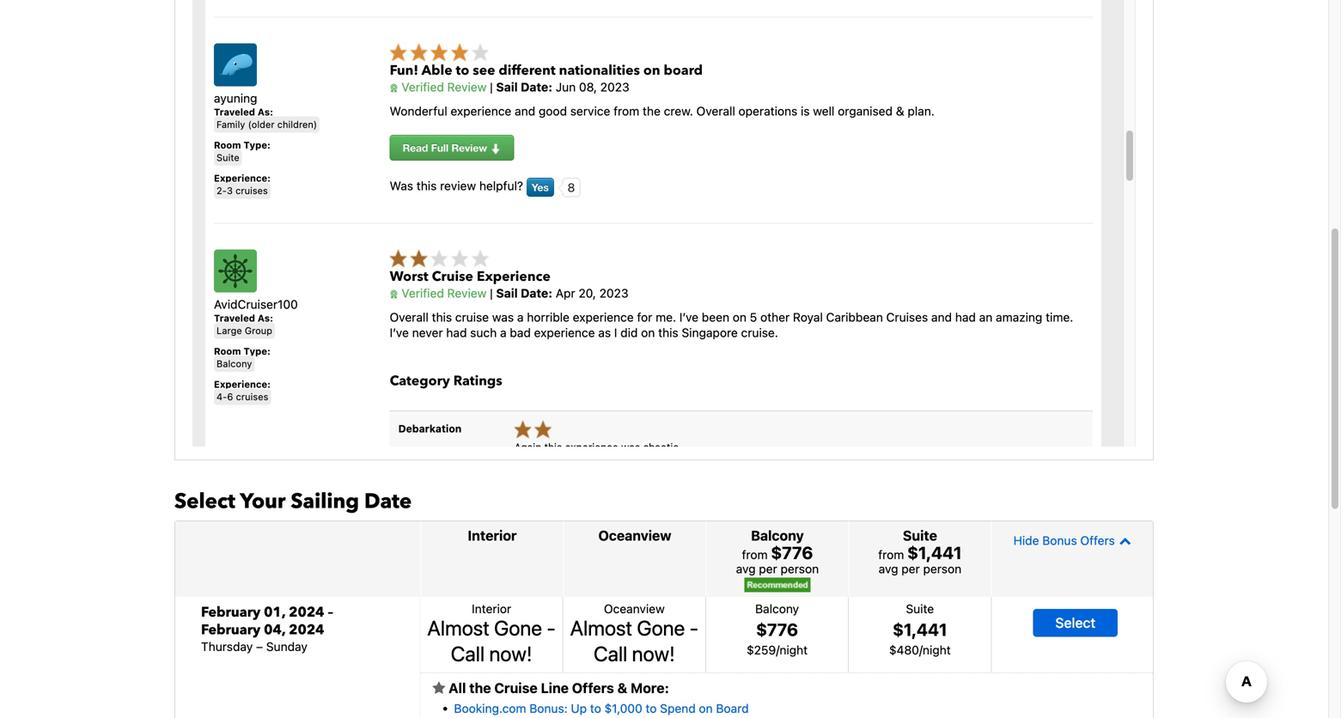 Task type: locate. For each thing, give the bounding box(es) containing it.
from
[[614, 104, 639, 118], [742, 548, 768, 562], [878, 548, 904, 562]]

0 vertical spatial |
[[490, 80, 493, 94]]

chaotic.
[[643, 441, 682, 453]]

0 vertical spatial balcony
[[217, 358, 252, 369]]

this up never
[[432, 310, 452, 324]]

1 vertical spatial room
[[214, 346, 241, 357]]

2 gone from the left
[[637, 616, 685, 640]]

balcony down recommended image
[[755, 602, 799, 616]]

room for worst cruise experience
[[214, 346, 241, 357]]

from inside balcony from $776 avg per person
[[742, 548, 768, 562]]

gone
[[494, 616, 542, 640], [637, 616, 685, 640]]

was
[[492, 310, 514, 324], [621, 441, 640, 453]]

an
[[979, 310, 993, 324]]

1 avg from the left
[[736, 562, 756, 576]]

the left 'crew.'
[[643, 104, 661, 118]]

a up bad
[[517, 310, 524, 324]]

hide bonus offers
[[1014, 533, 1115, 548]]

2023 for fun! able to see different nationalities on board
[[600, 80, 630, 94]]

0 vertical spatial $776
[[771, 542, 813, 563]]

traveled up large
[[214, 313, 255, 324]]

0 horizontal spatial had
[[446, 326, 467, 340]]

1 vertical spatial offers
[[572, 680, 614, 696]]

1 vertical spatial $776
[[756, 619, 798, 640]]

$480
[[889, 643, 919, 657]]

almost up all
[[427, 616, 490, 640]]

interior for interior
[[468, 527, 517, 544]]

person for $1,441
[[923, 562, 962, 576]]

1 now! from the left
[[489, 642, 532, 666]]

$1,441 up $480
[[893, 619, 947, 640]]

2 vertical spatial balcony
[[755, 602, 799, 616]]

board
[[664, 61, 703, 80]]

1 horizontal spatial had
[[955, 310, 976, 324]]

/
[[776, 643, 780, 657], [919, 643, 923, 657]]

per up recommended image
[[759, 562, 777, 576]]

2 horizontal spatial from
[[878, 548, 904, 562]]

a left bad
[[500, 326, 507, 340]]

avg up recommended image
[[736, 562, 756, 576]]

this
[[417, 179, 437, 193], [432, 310, 452, 324], [658, 326, 679, 340], [544, 441, 562, 453]]

balcony up recommended image
[[751, 527, 804, 544]]

recommended image
[[744, 578, 811, 592]]

now! inside oceanview almost gone - call now!
[[632, 642, 675, 666]]

| up such
[[490, 286, 493, 300]]

1 vertical spatial date:
[[521, 286, 552, 300]]

0 vertical spatial verified
[[402, 80, 444, 94]]

was for cruise
[[492, 310, 514, 324]]

2 night from the left
[[923, 643, 951, 657]]

2 | from the top
[[490, 286, 493, 300]]

up
[[571, 702, 587, 716]]

/ inside the balcony $776 $259 / night
[[776, 643, 780, 657]]

had down cruise
[[446, 326, 467, 340]]

0 vertical spatial oceanview
[[598, 527, 671, 544]]

1 person from the left
[[781, 562, 819, 576]]

1 horizontal spatial and
[[931, 310, 952, 324]]

2023
[[600, 80, 630, 94], [599, 286, 629, 300]]

1 | from the top
[[490, 80, 493, 94]]

oceanview inside oceanview almost gone - call now!
[[604, 602, 665, 616]]

0 vertical spatial traveled
[[214, 107, 255, 118]]

gone up 'more:'
[[637, 616, 685, 640]]

and left the 'good'
[[515, 104, 535, 118]]

0 vertical spatial $1,441
[[907, 542, 962, 563]]

1 horizontal spatial cruise
[[494, 680, 538, 696]]

0 horizontal spatial select
[[174, 487, 235, 516]]

1 type: from the top
[[244, 140, 271, 151]]

2 vertical spatial suite
[[906, 602, 934, 616]]

able
[[422, 61, 452, 80]]

0 horizontal spatial night
[[780, 643, 808, 657]]

night for $776
[[780, 643, 808, 657]]

small verified icon image down worst
[[390, 290, 398, 299]]

sail up bad
[[496, 286, 518, 300]]

from up suite $1,441 $480 / night
[[878, 548, 904, 562]]

avidcruiser100 traveled as: large group
[[214, 297, 298, 336]]

this right was
[[417, 179, 437, 193]]

2 small verified icon image from the top
[[390, 290, 398, 299]]

from for $776
[[742, 548, 768, 562]]

gone inside interior almost gone - call now!
[[494, 616, 542, 640]]

1 horizontal spatial -
[[690, 616, 699, 640]]

oceanview for oceanview
[[598, 527, 671, 544]]

date: for to
[[521, 80, 552, 94]]

0 vertical spatial cruise
[[432, 267, 473, 286]]

as: inside ayuning traveled as: family (older children)
[[258, 107, 273, 118]]

verified review
[[398, 80, 487, 94], [398, 286, 487, 300]]

1 vertical spatial oceanview
[[604, 602, 665, 616]]

-
[[547, 616, 556, 640], [690, 616, 699, 640]]

– left 04,
[[256, 640, 263, 654]]

2 room from the top
[[214, 346, 241, 357]]

gone inside oceanview almost gone - call now!
[[637, 616, 685, 640]]

balcony inside room type: balcony
[[217, 358, 252, 369]]

balcony
[[217, 358, 252, 369], [751, 527, 804, 544], [755, 602, 799, 616]]

verified review link up never
[[390, 286, 487, 300]]

type: down group
[[244, 346, 271, 357]]

type:
[[244, 140, 271, 151], [244, 346, 271, 357]]

1 verified from the top
[[402, 80, 444, 94]]

call
[[451, 642, 485, 666], [594, 642, 628, 666]]

0 vertical spatial as:
[[258, 107, 273, 118]]

type: inside room type: balcony
[[244, 346, 271, 357]]

4-
[[217, 391, 227, 403]]

1 cruises from the top
[[235, 185, 268, 196]]

almost up all the cruise line offers & more:
[[570, 616, 632, 640]]

as
[[598, 326, 611, 340]]

avg up suite $1,441 $480 / night
[[879, 562, 898, 576]]

2023 right 20,
[[599, 286, 629, 300]]

1 vertical spatial as:
[[258, 313, 273, 324]]

2 sail from the top
[[496, 286, 518, 300]]

suite inside suite $1,441 $480 / night
[[906, 602, 934, 616]]

traveled inside ayuning traveled as: family (older children)
[[214, 107, 255, 118]]

suite inside suite from $1,441 avg per person
[[903, 527, 937, 544]]

balcony $776 $259 / night
[[747, 602, 808, 657]]

date: up horrible on the top left
[[521, 286, 552, 300]]

i
[[614, 326, 617, 340]]

to down 'more:'
[[646, 702, 657, 716]]

this for review
[[417, 179, 437, 193]]

| for experience
[[490, 286, 493, 300]]

person
[[781, 562, 819, 576], [923, 562, 962, 576]]

room
[[214, 140, 241, 151], [214, 346, 241, 357]]

0 vertical spatial type:
[[244, 140, 271, 151]]

person inside balcony from $776 avg per person
[[781, 562, 819, 576]]

1 vertical spatial small verified icon image
[[390, 290, 398, 299]]

to left see
[[456, 61, 469, 80]]

now! up 'more:'
[[632, 642, 675, 666]]

avg
[[736, 562, 756, 576], [879, 562, 898, 576]]

balcony inside the balcony $776 $259 / night
[[755, 602, 799, 616]]

1 vertical spatial verified review link
[[390, 286, 487, 300]]

0 horizontal spatial per
[[759, 562, 777, 576]]

1 verified review from the top
[[398, 80, 487, 94]]

room down family
[[214, 140, 241, 151]]

sail right see
[[496, 80, 518, 94]]

1 experience: from the top
[[214, 173, 271, 184]]

0 horizontal spatial from
[[614, 104, 639, 118]]

$776 inside the balcony $776 $259 / night
[[756, 619, 798, 640]]

offers
[[1080, 533, 1115, 548], [572, 680, 614, 696]]

0 horizontal spatial &
[[617, 680, 627, 696]]

2 vertical spatial review
[[447, 286, 487, 300]]

select down hide bonus offers link
[[1055, 615, 1096, 631]]

small verified icon image for fun! able to see different nationalities on board
[[390, 84, 398, 93]]

2 call from the left
[[594, 642, 628, 666]]

1 room from the top
[[214, 140, 241, 151]]

the
[[643, 104, 661, 118], [469, 680, 491, 696]]

verified for worst
[[402, 286, 444, 300]]

verified review up wonderful at the top of page
[[398, 80, 487, 94]]

0 vertical spatial room
[[214, 140, 241, 151]]

- for oceanview almost gone - call now!
[[690, 616, 699, 640]]

2024
[[289, 603, 324, 622], [289, 621, 324, 640]]

room type: suite
[[214, 140, 271, 163]]

experience: 4-6 cruises
[[214, 379, 271, 403]]

0 vertical spatial –
[[328, 603, 333, 622]]

overall up never
[[390, 310, 429, 324]]

avidcruiser100 image
[[214, 249, 257, 292]]

verified up never
[[402, 286, 444, 300]]

to
[[456, 61, 469, 80], [590, 702, 601, 716], [646, 702, 657, 716]]

1 sail from the top
[[496, 80, 518, 94]]

cruise right worst
[[432, 267, 473, 286]]

and right cruises on the right
[[931, 310, 952, 324]]

amazing
[[996, 310, 1043, 324]]

1 vertical spatial –
[[256, 640, 263, 654]]

0 vertical spatial cruises
[[235, 185, 268, 196]]

2 february from the top
[[201, 621, 260, 640]]

select your sailing date
[[174, 487, 412, 516]]

the right all
[[469, 680, 491, 696]]

/ inside suite $1,441 $480 / night
[[919, 643, 923, 657]]

$776 up recommended image
[[771, 542, 813, 563]]

select left your
[[174, 487, 235, 516]]

2 verified review link from the top
[[390, 286, 487, 300]]

1 horizontal spatial i've
[[679, 310, 699, 324]]

1 night from the left
[[780, 643, 808, 657]]

$1,441 up suite $1,441 $480 / night
[[907, 542, 962, 563]]

1 vertical spatial the
[[469, 680, 491, 696]]

experience:
[[214, 173, 271, 184], [214, 379, 271, 390]]

1 as: from the top
[[258, 107, 273, 118]]

select
[[174, 487, 235, 516], [1055, 615, 1096, 631]]

i've left never
[[390, 326, 409, 340]]

from right service
[[614, 104, 639, 118]]

cruises inside experience: 2-3 cruises
[[235, 185, 268, 196]]

was inside overall this cruise was a horrible experience for me. i've been on 5 other royal caribbean cruises and had an amazing time. i've never had such a bad experience as i did on this singapore cruise.
[[492, 310, 514, 324]]

1 vertical spatial traveled
[[214, 313, 255, 324]]

0 vertical spatial &
[[896, 104, 904, 118]]

1 vertical spatial was
[[621, 441, 640, 453]]

0 horizontal spatial a
[[500, 326, 507, 340]]

overall right 'crew.'
[[696, 104, 735, 118]]

1 traveled from the top
[[214, 107, 255, 118]]

- up spend
[[690, 616, 699, 640]]

traveled for worst cruise experience
[[214, 313, 255, 324]]

room inside room type: balcony
[[214, 346, 241, 357]]

experience
[[451, 104, 512, 118], [573, 310, 634, 324], [534, 326, 595, 340], [565, 441, 618, 453]]

fun!
[[390, 61, 418, 80]]

$1,441 inside suite from $1,441 avg per person
[[907, 542, 962, 563]]

2 almost from the left
[[570, 616, 632, 640]]

call up booking.com bonus: up to $1,000 to spend on board in the bottom of the page
[[594, 642, 628, 666]]

& left plan.
[[896, 104, 904, 118]]

february up thursday
[[201, 603, 260, 622]]

was up bad
[[492, 310, 514, 324]]

0 horizontal spatial gone
[[494, 616, 542, 640]]

to right the up
[[590, 702, 601, 716]]

date: left jun
[[521, 80, 552, 94]]

booking.com
[[454, 702, 526, 716]]

now! for interior almost gone - call now!
[[489, 642, 532, 666]]

- up line
[[547, 616, 556, 640]]

review up cruise
[[447, 286, 487, 300]]

select for select
[[1055, 615, 1096, 631]]

select for select your sailing date
[[174, 487, 235, 516]]

experience: for worst cruise experience
[[214, 379, 271, 390]]

call for oceanview almost gone - call now!
[[594, 642, 628, 666]]

review right full
[[451, 142, 487, 154]]

experience: up 6
[[214, 379, 271, 390]]

night inside the balcony $776 $259 / night
[[780, 643, 808, 657]]

1 horizontal spatial a
[[517, 310, 524, 324]]

per inside balcony from $776 avg per person
[[759, 562, 777, 576]]

cruises right 6
[[236, 391, 268, 403]]

as: inside 'avidcruiser100 traveled as: large group'
[[258, 313, 273, 324]]

cruises inside experience: 4-6 cruises
[[236, 391, 268, 403]]

per inside suite from $1,441 avg per person
[[902, 562, 920, 576]]

/ for $1,441
[[919, 643, 923, 657]]

bonus:
[[530, 702, 568, 716]]

family
[[217, 119, 245, 130]]

1 vertical spatial cruise
[[494, 680, 538, 696]]

star image
[[433, 682, 445, 695]]

avg for $1,441
[[879, 562, 898, 576]]

$259
[[747, 643, 776, 657]]

0 vertical spatial and
[[515, 104, 535, 118]]

traveled
[[214, 107, 255, 118], [214, 313, 255, 324]]

0 vertical spatial the
[[643, 104, 661, 118]]

sail for experience
[[496, 286, 518, 300]]

from up recommended image
[[742, 548, 768, 562]]

almost inside interior almost gone - call now!
[[427, 616, 490, 640]]

1 small verified icon image from the top
[[390, 84, 398, 93]]

1 per from the left
[[759, 562, 777, 576]]

night inside suite $1,441 $480 / night
[[923, 643, 951, 657]]

night right the $259
[[780, 643, 808, 657]]

i've
[[679, 310, 699, 324], [390, 326, 409, 340]]

1 horizontal spatial gone
[[637, 616, 685, 640]]

suite
[[217, 152, 239, 163], [903, 527, 937, 544], [906, 602, 934, 616]]

2 now! from the left
[[632, 642, 675, 666]]

1 horizontal spatial –
[[328, 603, 333, 622]]

2 avg from the left
[[879, 562, 898, 576]]

review for to
[[447, 80, 487, 94]]

0 horizontal spatial /
[[776, 643, 780, 657]]

person inside suite from $1,441 avg per person
[[923, 562, 962, 576]]

offers right bonus
[[1080, 533, 1115, 548]]

now! inside interior almost gone - call now!
[[489, 642, 532, 666]]

1 vertical spatial suite
[[903, 527, 937, 544]]

2 verified from the top
[[402, 286, 444, 300]]

2 experience: from the top
[[214, 379, 271, 390]]

other
[[760, 310, 790, 324]]

interior almost gone - call now!
[[427, 602, 556, 666]]

2024 right 04,
[[289, 621, 324, 640]]

verified review link up wonderful at the top of page
[[390, 80, 487, 94]]

- inside interior almost gone - call now!
[[547, 616, 556, 640]]

1 vertical spatial 2023
[[599, 286, 629, 300]]

room down large
[[214, 346, 241, 357]]

as:
[[258, 107, 273, 118], [258, 313, 273, 324]]

this inside was this review helpful? yes
[[417, 179, 437, 193]]

–
[[328, 603, 333, 622], [256, 640, 263, 654]]

2 type: from the top
[[244, 346, 271, 357]]

0 vertical spatial was
[[492, 310, 514, 324]]

1 horizontal spatial now!
[[632, 642, 675, 666]]

1 - from the left
[[547, 616, 556, 640]]

1 vertical spatial experience:
[[214, 379, 271, 390]]

and
[[515, 104, 535, 118], [931, 310, 952, 324]]

review up wonderful at the top of page
[[447, 80, 487, 94]]

1 call from the left
[[451, 642, 485, 666]]

sail
[[496, 80, 518, 94], [496, 286, 518, 300]]

1 verified review link from the top
[[390, 80, 487, 94]]

0 vertical spatial sail
[[496, 80, 518, 94]]

verified
[[402, 80, 444, 94], [402, 286, 444, 300]]

offers up booking.com bonus: up to $1,000 to spend on board in the bottom of the page
[[572, 680, 614, 696]]

0 horizontal spatial call
[[451, 642, 485, 666]]

0 vertical spatial date:
[[521, 80, 552, 94]]

from inside suite from $1,441 avg per person
[[878, 548, 904, 562]]

2023 for worst cruise experience
[[599, 286, 629, 300]]

2 date: from the top
[[521, 286, 552, 300]]

2024 right 01,
[[289, 603, 324, 622]]

date:
[[521, 80, 552, 94], [521, 286, 552, 300]]

& up $1,000
[[617, 680, 627, 696]]

traveled inside 'avidcruiser100 traveled as: large group'
[[214, 313, 255, 324]]

0 horizontal spatial cruise
[[432, 267, 473, 286]]

0 vertical spatial review
[[447, 80, 487, 94]]

1 gone from the left
[[494, 616, 542, 640]]

$776 up the $259
[[756, 619, 798, 640]]

suite for $1,441
[[906, 602, 934, 616]]

0 horizontal spatial overall
[[390, 310, 429, 324]]

avg inside balcony from $776 avg per person
[[736, 562, 756, 576]]

balcony inside balcony from $776 avg per person
[[751, 527, 804, 544]]

2 - from the left
[[690, 616, 699, 640]]

now! up all the cruise line offers & more:
[[489, 642, 532, 666]]

february 01, 2024 – february 04, 2024 thursday – sunday
[[201, 603, 333, 654]]

as: up (older at the top of the page
[[258, 107, 273, 118]]

experience: up 3
[[214, 173, 271, 184]]

1 vertical spatial sail
[[496, 286, 518, 300]]

verified for fun!
[[402, 80, 444, 94]]

call inside oceanview almost gone - call now!
[[594, 642, 628, 666]]

almost for oceanview almost gone - call now!
[[570, 616, 632, 640]]

balcony from $776 avg per person
[[736, 527, 819, 576]]

0 horizontal spatial -
[[547, 616, 556, 640]]

8
[[568, 181, 575, 195]]

1 vertical spatial select
[[1055, 615, 1096, 631]]

avg inside suite from $1,441 avg per person
[[879, 562, 898, 576]]

had left an
[[955, 310, 976, 324]]

room inside room type: suite
[[214, 140, 241, 151]]

2023 right 08,
[[600, 80, 630, 94]]

1 vertical spatial balcony
[[751, 527, 804, 544]]

0 horizontal spatial now!
[[489, 642, 532, 666]]

experience: for fun! able to see different nationalities on board
[[214, 173, 271, 184]]

person up suite $1,441 $480 / night
[[923, 562, 962, 576]]

1 vertical spatial cruises
[[236, 391, 268, 403]]

- inside oceanview almost gone - call now!
[[690, 616, 699, 640]]

1 horizontal spatial select
[[1055, 615, 1096, 631]]

interior inside interior almost gone - call now!
[[472, 602, 511, 616]]

0 horizontal spatial to
[[456, 61, 469, 80]]

verified review link
[[390, 80, 487, 94], [390, 286, 487, 300]]

– right 01,
[[328, 603, 333, 622]]

0 vertical spatial 2023
[[600, 80, 630, 94]]

1 horizontal spatial call
[[594, 642, 628, 666]]

1 / from the left
[[776, 643, 780, 657]]

was left chaotic.
[[621, 441, 640, 453]]

0 vertical spatial offers
[[1080, 533, 1115, 548]]

0 horizontal spatial avg
[[736, 562, 756, 576]]

was for experience
[[621, 441, 640, 453]]

such
[[470, 326, 497, 340]]

2 verified review from the top
[[398, 286, 487, 300]]

call inside interior almost gone - call now!
[[451, 642, 485, 666]]

type: for fun! able to see different nationalities on board
[[244, 140, 271, 151]]

1 date: from the top
[[521, 80, 552, 94]]

ayuning
[[214, 91, 257, 105]]

0 horizontal spatial was
[[492, 310, 514, 324]]

room type: balcony
[[214, 346, 271, 369]]

bad
[[510, 326, 531, 340]]

as: up group
[[258, 313, 273, 324]]

1 vertical spatial verified review
[[398, 286, 487, 300]]

verified review for able
[[398, 80, 487, 94]]

$1,441 inside suite $1,441 $480 / night
[[893, 619, 947, 640]]

1 horizontal spatial night
[[923, 643, 951, 657]]

1 vertical spatial $1,441
[[893, 619, 947, 640]]

per up suite $1,441 $480 / night
[[902, 562, 920, 576]]

call up all
[[451, 642, 485, 666]]

night right $480
[[923, 643, 951, 657]]

2 2024 from the top
[[289, 621, 324, 640]]

almost for interior almost gone - call now!
[[427, 616, 490, 640]]

2 per from the left
[[902, 562, 920, 576]]

1 vertical spatial review
[[451, 142, 487, 154]]

balcony up experience: 4-6 cruises
[[217, 358, 252, 369]]

type: inside room type: suite
[[244, 140, 271, 151]]

almost inside oceanview almost gone - call now!
[[570, 616, 632, 640]]

verified review up cruise
[[398, 286, 487, 300]]

2 person from the left
[[923, 562, 962, 576]]

0 horizontal spatial the
[[469, 680, 491, 696]]

1 vertical spatial interior
[[472, 602, 511, 616]]

1 vertical spatial |
[[490, 286, 493, 300]]

1 vertical spatial &
[[617, 680, 627, 696]]

1 vertical spatial verified
[[402, 286, 444, 300]]

0 vertical spatial verified review
[[398, 80, 487, 94]]

1 almost from the left
[[427, 616, 490, 640]]

this for cruise
[[432, 310, 452, 324]]

$1,441
[[907, 542, 962, 563], [893, 619, 947, 640]]

cruise up booking.com
[[494, 680, 538, 696]]

| left different
[[490, 80, 493, 94]]

1 horizontal spatial almost
[[570, 616, 632, 640]]

i've right me.
[[679, 310, 699, 324]]

review
[[447, 80, 487, 94], [451, 142, 487, 154], [447, 286, 487, 300]]

cruises right 3
[[235, 185, 268, 196]]

2 cruises from the top
[[236, 391, 268, 403]]

2 traveled from the top
[[214, 313, 255, 324]]

small verified icon image for worst cruise experience
[[390, 290, 398, 299]]

yes button
[[527, 178, 554, 197]]

|
[[490, 80, 493, 94], [490, 286, 493, 300]]

this right again
[[544, 441, 562, 453]]

gone up line
[[494, 616, 542, 640]]

night for $1,441
[[923, 643, 951, 657]]

ayuning image
[[214, 43, 257, 86]]

experience down horrible on the top left
[[534, 326, 595, 340]]

verified review for cruise
[[398, 286, 487, 300]]

1 horizontal spatial person
[[923, 562, 962, 576]]

0 horizontal spatial and
[[515, 104, 535, 118]]

type: down (older at the top of the page
[[244, 140, 271, 151]]

0 horizontal spatial i've
[[390, 326, 409, 340]]

sunday
[[266, 640, 307, 654]]

february left 04,
[[201, 621, 260, 640]]

traveled up family
[[214, 107, 255, 118]]

small verified icon image down fun!
[[390, 84, 398, 93]]

thursday
[[201, 640, 253, 654]]

person up recommended image
[[781, 562, 819, 576]]

2 / from the left
[[919, 643, 923, 657]]

2 as: from the top
[[258, 313, 273, 324]]

small verified icon image
[[390, 84, 398, 93], [390, 290, 398, 299]]

verified up wonderful at the top of page
[[402, 80, 444, 94]]



Task type: describe. For each thing, give the bounding box(es) containing it.
| for to
[[490, 80, 493, 94]]

interior for interior almost gone - call now!
[[472, 602, 511, 616]]

is
[[801, 104, 810, 118]]

did
[[621, 326, 638, 340]]

review
[[440, 179, 476, 193]]

category ratings
[[390, 372, 502, 390]]

type: for worst cruise experience
[[244, 346, 271, 357]]

0 horizontal spatial offers
[[572, 680, 614, 696]]

avg for $776
[[736, 562, 756, 576]]

all the cruise line offers & more:
[[445, 680, 669, 696]]

from for $1,441
[[878, 548, 904, 562]]

experience
[[477, 267, 551, 286]]

wonderful
[[390, 104, 447, 118]]

sailing
[[291, 487, 359, 516]]

for
[[637, 310, 652, 324]]

children)
[[277, 119, 317, 130]]

0 horizontal spatial –
[[256, 640, 263, 654]]

now! for oceanview almost gone - call now!
[[632, 642, 675, 666]]

avidcruiser100
[[214, 297, 298, 311]]

$1,000
[[605, 702, 642, 716]]

04,
[[264, 621, 285, 640]]

- for interior almost gone - call now!
[[547, 616, 556, 640]]

verified review link for able
[[390, 80, 487, 94]]

your
[[240, 487, 286, 516]]

01,
[[264, 603, 285, 622]]

ratings
[[453, 372, 502, 390]]

overall this cruise was a horrible experience for me. i've been on 5 other royal caribbean cruises and had an amazing time. i've never had such a bad experience as i did on this singapore cruise.
[[390, 310, 1073, 340]]

date: for experience
[[521, 286, 552, 300]]

review inside button
[[451, 142, 487, 154]]

oceanview almost gone - call now!
[[570, 602, 699, 666]]

0 vertical spatial had
[[955, 310, 976, 324]]

experience down see
[[451, 104, 512, 118]]

cruises for worst cruise experience
[[236, 391, 268, 403]]

call for interior almost gone - call now!
[[451, 642, 485, 666]]

ayuning traveled as: family (older children)
[[214, 91, 317, 130]]

horrible
[[527, 310, 570, 324]]

1 2024 from the top
[[289, 603, 324, 622]]

1 vertical spatial i've
[[390, 326, 409, 340]]

hide
[[1014, 533, 1039, 548]]

experience: 2-3 cruises
[[214, 173, 271, 196]]

traveled for fun! able to see different nationalities on board
[[214, 107, 255, 118]]

1 horizontal spatial offers
[[1080, 533, 1115, 548]]

suite for from
[[903, 527, 937, 544]]

read full review
[[403, 142, 490, 154]]

cruises
[[886, 310, 928, 324]]

read
[[403, 142, 428, 154]]

different
[[499, 61, 556, 80]]

booking.com bonus: up to $1,000 to spend on board
[[454, 702, 749, 716]]

crew.
[[664, 104, 693, 118]]

overall inside overall this cruise was a horrible experience for me. i've been on 5 other royal caribbean cruises and had an amazing time. i've never had such a bad experience as i did on this singapore cruise.
[[390, 310, 429, 324]]

as: for worst cruise experience
[[258, 313, 273, 324]]

| sail date: apr 20, 2023
[[487, 286, 629, 300]]

bonus
[[1043, 533, 1077, 548]]

2 horizontal spatial to
[[646, 702, 657, 716]]

hide bonus offers link
[[996, 526, 1149, 556]]

was this review helpful? yes
[[390, 179, 549, 193]]

and inside overall this cruise was a horrible experience for me. i've been on 5 other royal caribbean cruises and had an amazing time. i've never had such a bad experience as i did on this singapore cruise.
[[931, 310, 952, 324]]

balcony for from
[[751, 527, 804, 544]]

see
[[473, 61, 495, 80]]

full
[[431, 142, 449, 154]]

large
[[217, 325, 242, 336]]

0 vertical spatial a
[[517, 310, 524, 324]]

group
[[245, 325, 272, 336]]

6
[[227, 391, 233, 403]]

| sail date: jun 08, 2023
[[487, 80, 630, 94]]

organised
[[838, 104, 893, 118]]

board
[[716, 702, 749, 716]]

again
[[514, 441, 542, 453]]

helpful?
[[479, 179, 523, 193]]

0 vertical spatial i've
[[679, 310, 699, 324]]

1 vertical spatial a
[[500, 326, 507, 340]]

room for fun! able to see different nationalities on board
[[214, 140, 241, 151]]

plan.
[[908, 104, 935, 118]]

good
[[539, 104, 567, 118]]

select link
[[1033, 609, 1118, 637]]

1 vertical spatial had
[[446, 326, 467, 340]]

well
[[813, 104, 835, 118]]

worst cruise experience
[[390, 267, 551, 286]]

per for $1,441
[[902, 562, 920, 576]]

5
[[750, 310, 757, 324]]

service
[[570, 104, 610, 118]]

1 horizontal spatial &
[[896, 104, 904, 118]]

1 february from the top
[[201, 603, 260, 622]]

more:
[[631, 680, 669, 696]]

nationalities
[[559, 61, 640, 80]]

oceanview for oceanview almost gone - call now!
[[604, 602, 665, 616]]

gone for interior almost gone - call now!
[[494, 616, 542, 640]]

cruises for fun! able to see different nationalities on board
[[235, 185, 268, 196]]

suite inside room type: suite
[[217, 152, 239, 163]]

suite $1,441 $480 / night
[[889, 602, 951, 657]]

fun! able to see different nationalities on board
[[390, 61, 703, 80]]

caribbean
[[826, 310, 883, 324]]

never
[[412, 326, 443, 340]]

3
[[227, 185, 233, 196]]

chevron up image
[[1115, 535, 1131, 547]]

$776 inside balcony from $776 avg per person
[[771, 542, 813, 563]]

apr
[[556, 286, 575, 300]]

per for $776
[[759, 562, 777, 576]]

worst
[[390, 267, 428, 286]]

this down me.
[[658, 326, 679, 340]]

(older
[[248, 119, 275, 130]]

debarkation
[[398, 423, 462, 435]]

jun
[[556, 80, 576, 94]]

gone for oceanview almost gone - call now!
[[637, 616, 685, 640]]

sail for to
[[496, 80, 518, 94]]

/ for $776
[[776, 643, 780, 657]]

20,
[[579, 286, 596, 300]]

balcony for $776
[[755, 602, 799, 616]]

line
[[541, 680, 569, 696]]

experience right again
[[565, 441, 618, 453]]

2-
[[217, 185, 227, 196]]

as: for fun! able to see different nationalities on board
[[258, 107, 273, 118]]

08,
[[579, 80, 597, 94]]

royal
[[793, 310, 823, 324]]

singapore
[[682, 326, 738, 340]]

1 horizontal spatial to
[[590, 702, 601, 716]]

this for experience
[[544, 441, 562, 453]]

0 vertical spatial overall
[[696, 104, 735, 118]]

person for $776
[[781, 562, 819, 576]]

again this experience was chaotic.
[[514, 441, 682, 453]]

me.
[[656, 310, 676, 324]]

all
[[449, 680, 466, 696]]

been
[[702, 310, 730, 324]]

experience up as
[[573, 310, 634, 324]]

cruise.
[[741, 326, 778, 340]]

was
[[390, 179, 413, 193]]

review for experience
[[447, 286, 487, 300]]

spend
[[660, 702, 696, 716]]

verified review link for cruise
[[390, 286, 487, 300]]



Task type: vqa. For each thing, say whether or not it's contained in the screenshot.
Fitness
no



